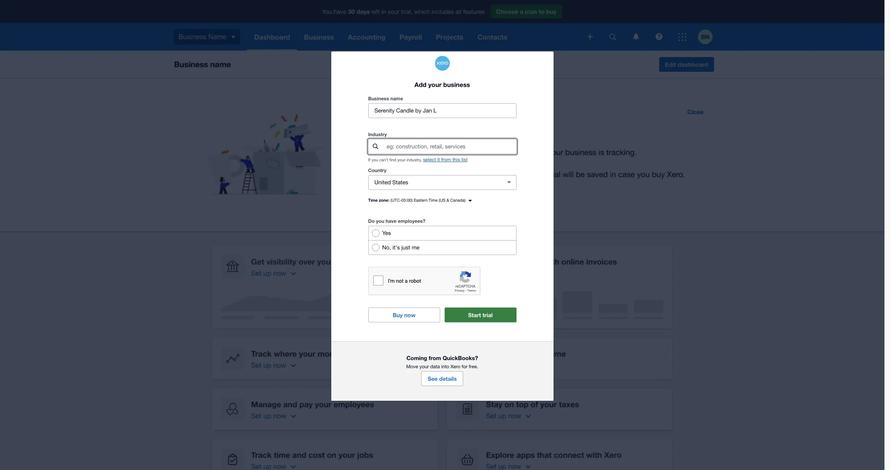 Task type: vqa. For each thing, say whether or not it's contained in the screenshot.
Manage menu toggle icon
no



Task type: locate. For each thing, give the bounding box(es) containing it.
select
[[423, 157, 436, 163]]

business
[[368, 96, 389, 102]]

see details button
[[422, 372, 463, 387]]

1 vertical spatial from
[[429, 355, 441, 362]]

1 vertical spatial you
[[376, 218, 384, 224]]

Business name field
[[369, 104, 516, 118]]

time
[[368, 198, 378, 203], [429, 198, 438, 203]]

see details
[[428, 376, 457, 383]]

it
[[438, 157, 440, 163]]

from up data at left bottom
[[429, 355, 441, 362]]

your inside if you can't find your industry, select it from this list
[[398, 158, 406, 162]]

start
[[468, 312, 481, 319]]

no, it's just me
[[382, 245, 420, 251]]

no,
[[382, 245, 391, 251]]

your right add
[[428, 81, 442, 88]]

time left (us at the top of page
[[429, 198, 438, 203]]

you right if
[[372, 158, 378, 162]]

free.
[[469, 364, 479, 370]]

you inside if you can't find your industry, select it from this list
[[372, 158, 378, 162]]

start trial
[[468, 312, 493, 319]]

quickbooks?
[[443, 355, 478, 362]]

0 horizontal spatial time
[[368, 198, 378, 203]]

2 vertical spatial your
[[420, 364, 429, 370]]

just
[[402, 245, 410, 251]]

trial
[[483, 312, 493, 319]]

your for can't
[[398, 158, 406, 162]]

1 vertical spatial your
[[398, 158, 406, 162]]

you
[[372, 158, 378, 162], [376, 218, 384, 224]]

your for quickbooks?
[[420, 364, 429, 370]]

time left zone:
[[368, 198, 378, 203]]

&
[[447, 198, 449, 203]]

time inside time zone: (utc-05:00) eastern time (us & canada)
[[429, 198, 438, 203]]

business name
[[368, 96, 403, 102]]

buy
[[393, 312, 403, 319]]

from
[[441, 157, 451, 163], [429, 355, 441, 362]]

you right "do"
[[376, 218, 384, 224]]

0 vertical spatial you
[[372, 158, 378, 162]]

add
[[415, 81, 427, 88]]

do you have employees?
[[368, 218, 426, 224]]

zone:
[[379, 198, 390, 203]]

your inside coming from quickbooks? move your data into xero for free.
[[420, 364, 429, 370]]

your right "find"
[[398, 158, 406, 162]]

your
[[428, 81, 442, 88], [398, 158, 406, 162], [420, 364, 429, 370]]

you for can't
[[372, 158, 378, 162]]

do
[[368, 218, 375, 224]]

1 horizontal spatial time
[[429, 198, 438, 203]]

from right it
[[441, 157, 451, 163]]

xero
[[451, 364, 461, 370]]

your left data at left bottom
[[420, 364, 429, 370]]

me
[[412, 245, 420, 251]]

time zone: (utc-05:00) eastern time (us & canada)
[[368, 198, 466, 203]]



Task type: describe. For each thing, give the bounding box(es) containing it.
can't
[[379, 158, 388, 162]]

0 vertical spatial from
[[441, 157, 451, 163]]

industry,
[[407, 158, 422, 162]]

have
[[386, 218, 397, 224]]

Industry field
[[386, 140, 516, 154]]

find
[[390, 158, 396, 162]]

you for have
[[376, 218, 384, 224]]

(us
[[439, 198, 446, 203]]

name
[[391, 96, 403, 102]]

start trial button
[[445, 308, 517, 323]]

data
[[430, 364, 440, 370]]

yes
[[382, 230, 391, 236]]

eastern
[[414, 198, 428, 203]]

canada)
[[450, 198, 466, 203]]

industry
[[368, 132, 387, 137]]

search icon image
[[373, 144, 379, 150]]

if
[[368, 158, 371, 162]]

list
[[462, 157, 468, 163]]

from inside coming from quickbooks? move your data into xero for free.
[[429, 355, 441, 362]]

this
[[453, 157, 460, 163]]

coming from quickbooks? move your data into xero for free.
[[406, 355, 479, 370]]

if you can't find your industry, select it from this list
[[368, 157, 468, 163]]

now
[[404, 312, 416, 319]]

employees?
[[398, 218, 426, 224]]

details
[[439, 376, 457, 383]]

Country field
[[369, 176, 499, 190]]

xero image
[[435, 56, 450, 71]]

country
[[368, 168, 387, 173]]

add your business
[[415, 81, 470, 88]]

see
[[428, 376, 438, 383]]

it's
[[393, 245, 400, 251]]

05:00)
[[402, 198, 413, 203]]

do you have employees? group
[[368, 226, 517, 255]]

move
[[406, 364, 418, 370]]

buy now
[[393, 312, 416, 319]]

select it from this list button
[[423, 157, 468, 163]]

(utc-
[[391, 198, 402, 203]]

business
[[444, 81, 470, 88]]

into
[[441, 364, 449, 370]]

clear image
[[502, 175, 517, 190]]

coming
[[407, 355, 427, 362]]

for
[[462, 364, 468, 370]]

0 vertical spatial your
[[428, 81, 442, 88]]

buy now button
[[368, 308, 440, 323]]



